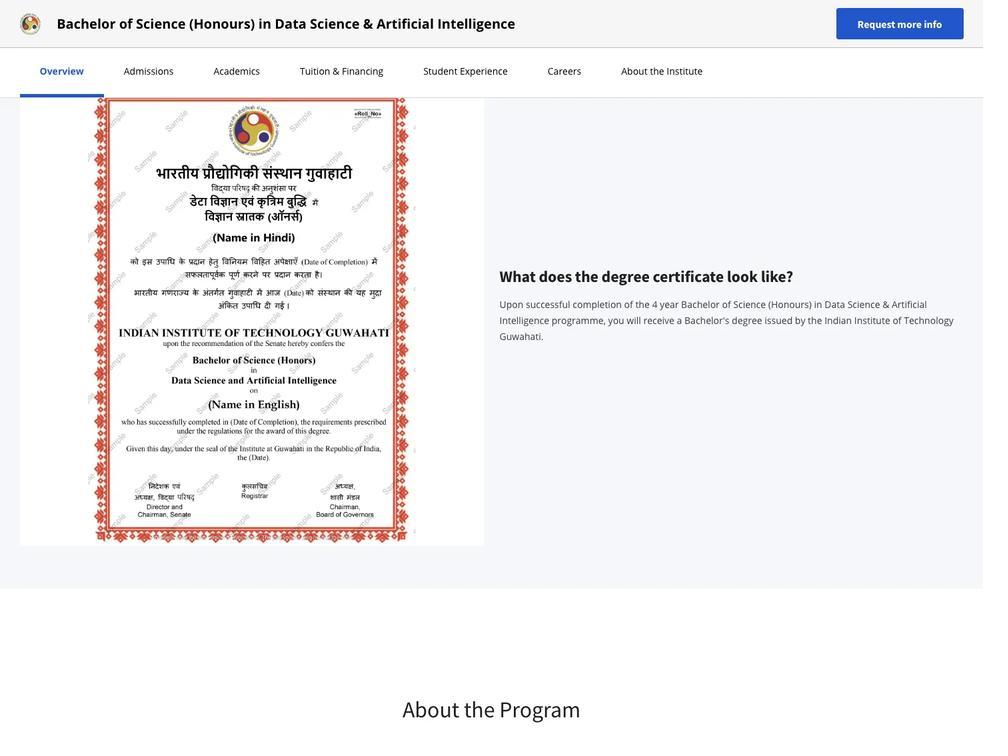 Task type: vqa. For each thing, say whether or not it's contained in the screenshot.
Intelligence inside the UPON SUCCESSFUL COMPLETION OF THE 4 YEAR BACHELOR OF SCIENCE (HONOURS) IN DATA SCIENCE & ARTIFICIAL INTELLIGENCE PROGRAMME, YOU WILL RECEIVE A BACHELOR'S DEGREE ISSUED BY THE INDIAN INSTITUTE OF TECHNOLOGY GUWAHATI.
yes



Task type: locate. For each thing, give the bounding box(es) containing it.
1 vertical spatial (honours)
[[769, 298, 812, 311]]

0 vertical spatial about
[[622, 65, 648, 77]]

2 horizontal spatial &
[[883, 298, 890, 311]]

the
[[650, 65, 665, 77], [575, 266, 599, 287], [636, 298, 650, 311], [808, 314, 823, 327], [464, 696, 495, 724]]

1 horizontal spatial artificial
[[892, 298, 928, 311]]

0 horizontal spatial institute
[[667, 65, 703, 77]]

experience
[[460, 65, 508, 77]]

0 vertical spatial institute
[[667, 65, 703, 77]]

about the institute
[[622, 65, 703, 77]]

1 vertical spatial in
[[815, 298, 823, 311]]

of
[[119, 14, 133, 32], [625, 298, 633, 311], [723, 298, 731, 311], [893, 314, 902, 327]]

(honours) up by
[[769, 298, 812, 311]]

artificial
[[377, 14, 434, 32], [892, 298, 928, 311]]

artificial inside 'upon successful completion of the 4 year bachelor of science (honours) in data science & artificial intelligence programme, you will receive a bachelor's degree issued by the indian institute of technology guwahati.'
[[892, 298, 928, 311]]

0 horizontal spatial artificial
[[377, 14, 434, 32]]

1 horizontal spatial in
[[815, 298, 823, 311]]

student experience link
[[420, 65, 512, 77]]

0 horizontal spatial in
[[259, 14, 271, 32]]

0 horizontal spatial about
[[403, 696, 460, 724]]

artificial up student
[[377, 14, 434, 32]]

indian institute of technology guwahati image
[[20, 13, 41, 34]]

1 horizontal spatial bachelor
[[682, 298, 720, 311]]

1 horizontal spatial data
[[825, 298, 846, 311]]

bachelor up bachelor's
[[682, 298, 720, 311]]

what
[[500, 266, 536, 287]]

degree up completion
[[602, 266, 650, 287]]

0 vertical spatial bachelor
[[57, 14, 116, 32]]

data up indian
[[825, 298, 846, 311]]

0 vertical spatial degree
[[602, 266, 650, 287]]

1 horizontal spatial (honours)
[[769, 298, 812, 311]]

science down 'look' on the right top of page
[[734, 298, 766, 311]]

about the program
[[403, 696, 581, 724]]

in
[[259, 14, 271, 32], [815, 298, 823, 311]]

2 vertical spatial &
[[883, 298, 890, 311]]

0 horizontal spatial (honours)
[[189, 14, 255, 32]]

tuition & financing link
[[296, 65, 388, 77]]

1 horizontal spatial institute
[[855, 314, 891, 327]]

bachelor of science (honours) in data science & artificial intelligence
[[57, 14, 516, 32]]

0 horizontal spatial data
[[275, 14, 307, 32]]

0 vertical spatial intelligence
[[438, 14, 516, 32]]

(honours) up academics
[[189, 14, 255, 32]]

bachelor up overview link
[[57, 14, 116, 32]]

4
[[653, 298, 658, 311]]

info
[[924, 17, 943, 30]]

1 horizontal spatial degree
[[732, 314, 763, 327]]

& inside 'upon successful completion of the 4 year bachelor of science (honours) in data science & artificial intelligence programme, you will receive a bachelor's degree issued by the indian institute of technology guwahati.'
[[883, 298, 890, 311]]

admissions link
[[120, 65, 178, 77]]

institute
[[667, 65, 703, 77], [855, 314, 891, 327]]

a
[[677, 314, 683, 327]]

data
[[275, 14, 307, 32], [825, 298, 846, 311]]

academics
[[214, 65, 260, 77]]

0 horizontal spatial bachelor
[[57, 14, 116, 32]]

science up indian
[[848, 298, 881, 311]]

about
[[622, 65, 648, 77], [403, 696, 460, 724]]

about for about the institute
[[622, 65, 648, 77]]

science
[[136, 14, 186, 32], [310, 14, 360, 32], [734, 298, 766, 311], [848, 298, 881, 311]]

completion
[[573, 298, 622, 311]]

bachelor's
[[685, 314, 730, 327]]

like?
[[761, 266, 794, 287]]

indian
[[825, 314, 852, 327]]

data up tuition
[[275, 14, 307, 32]]

about the institute link
[[618, 65, 707, 77]]

intelligence up the guwahati.
[[500, 314, 550, 327]]

program
[[500, 696, 581, 724]]

0 vertical spatial (honours)
[[189, 14, 255, 32]]

degree left issued in the top of the page
[[732, 314, 763, 327]]

overview link
[[36, 65, 88, 77]]

1 vertical spatial institute
[[855, 314, 891, 327]]

1 horizontal spatial about
[[622, 65, 648, 77]]

of up bachelor's
[[723, 298, 731, 311]]

intelligence
[[438, 14, 516, 32], [500, 314, 550, 327]]

degree
[[602, 266, 650, 287], [732, 314, 763, 327]]

0 vertical spatial artificial
[[377, 14, 434, 32]]

artificial up technology
[[892, 298, 928, 311]]

&
[[363, 14, 373, 32], [333, 65, 340, 77], [883, 298, 890, 311]]

1 vertical spatial bachelor
[[682, 298, 720, 311]]

1 vertical spatial about
[[403, 696, 460, 724]]

bachelor
[[57, 14, 116, 32], [682, 298, 720, 311]]

(honours)
[[189, 14, 255, 32], [769, 298, 812, 311]]

student
[[424, 65, 458, 77]]

1 vertical spatial degree
[[732, 314, 763, 327]]

1 vertical spatial intelligence
[[500, 314, 550, 327]]

1 vertical spatial artificial
[[892, 298, 928, 311]]

0 vertical spatial &
[[363, 14, 373, 32]]

1 vertical spatial data
[[825, 298, 846, 311]]

in inside 'upon successful completion of the 4 year bachelor of science (honours) in data science & artificial intelligence programme, you will receive a bachelor's degree issued by the indian institute of technology guwahati.'
[[815, 298, 823, 311]]

year
[[660, 298, 679, 311]]

more
[[898, 17, 922, 30]]

upon successful completion of the 4 year bachelor of science (honours) in data science & artificial intelligence programme, you will receive a bachelor's degree issued by the indian institute of technology guwahati.
[[500, 298, 954, 343]]

intelligence up experience
[[438, 14, 516, 32]]

what does the degree certificate look like?
[[500, 266, 794, 287]]

0 horizontal spatial &
[[333, 65, 340, 77]]



Task type: describe. For each thing, give the bounding box(es) containing it.
student experience
[[424, 65, 508, 77]]

of up "will"
[[625, 298, 633, 311]]

tuition & financing
[[300, 65, 384, 77]]

certificate
[[653, 266, 724, 287]]

technology
[[905, 314, 954, 327]]

academics link
[[210, 65, 264, 77]]

does
[[539, 266, 572, 287]]

of left technology
[[893, 314, 902, 327]]

0 horizontal spatial degree
[[602, 266, 650, 287]]

1 horizontal spatial &
[[363, 14, 373, 32]]

about for about the program
[[403, 696, 460, 724]]

programme,
[[552, 314, 606, 327]]

by
[[796, 314, 806, 327]]

tuition
[[300, 65, 330, 77]]

upon
[[500, 298, 524, 311]]

institute inside 'upon successful completion of the 4 year bachelor of science (honours) in data science & artificial intelligence programme, you will receive a bachelor's degree issued by the indian institute of technology guwahati.'
[[855, 314, 891, 327]]

bachelor inside 'upon successful completion of the 4 year bachelor of science (honours) in data science & artificial intelligence programme, you will receive a bachelor's degree issued by the indian institute of technology guwahati.'
[[682, 298, 720, 311]]

careers link
[[544, 65, 586, 77]]

data inside 'upon successful completion of the 4 year bachelor of science (honours) in data science & artificial intelligence programme, you will receive a bachelor's degree issued by the indian institute of technology guwahati.'
[[825, 298, 846, 311]]

admissions
[[124, 65, 174, 77]]

careers
[[548, 65, 582, 77]]

successful
[[526, 298, 571, 311]]

science up tuition & financing link
[[310, 14, 360, 32]]

science up admissions
[[136, 14, 186, 32]]

(honours) inside 'upon successful completion of the 4 year bachelor of science (honours) in data science & artificial intelligence programme, you will receive a bachelor's degree issued by the indian institute of technology guwahati.'
[[769, 298, 812, 311]]

of up admissions
[[119, 14, 133, 32]]

request more info
[[858, 17, 943, 30]]

degree inside 'upon successful completion of the 4 year bachelor of science (honours) in data science & artificial intelligence programme, you will receive a bachelor's degree issued by the indian institute of technology guwahati.'
[[732, 314, 763, 327]]

0 vertical spatial data
[[275, 14, 307, 32]]

receive
[[644, 314, 675, 327]]

request more info button
[[837, 8, 964, 39]]

financing
[[342, 65, 384, 77]]

overview
[[40, 65, 84, 77]]

guwahati.
[[500, 330, 544, 343]]

0 vertical spatial in
[[259, 14, 271, 32]]

will
[[627, 314, 641, 327]]

intelligence inside 'upon successful completion of the 4 year bachelor of science (honours) in data science & artificial intelligence programme, you will receive a bachelor's degree issued by the indian institute of technology guwahati.'
[[500, 314, 550, 327]]

look
[[727, 266, 758, 287]]

1 vertical spatial &
[[333, 65, 340, 77]]

you
[[609, 314, 625, 327]]

issued
[[765, 314, 793, 327]]

request
[[858, 17, 896, 30]]



